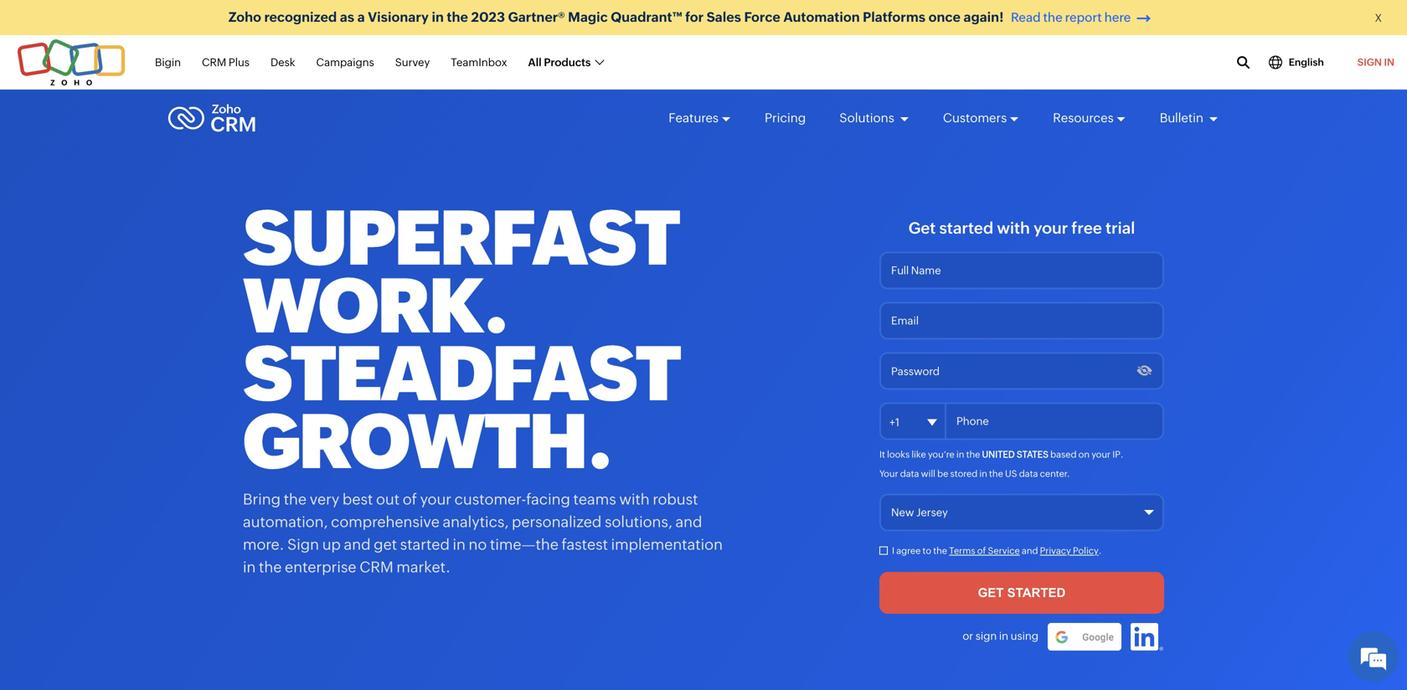 Task type: vqa. For each thing, say whether or not it's contained in the screenshot.
The Advanced Development Functionality Built In image
no



Task type: locate. For each thing, give the bounding box(es) containing it.
of inside "superfast work. steadfast growth. bring the very best out of your customer-facing teams with robust automation, comprehensive analytics, personalized solutions, and more. sign up and get started in no time—the fastest implementation in the enterprise crm market."
[[403, 491, 417, 508]]

a
[[357, 9, 365, 25]]

the up your data will be stored in the us data center.
[[967, 450, 981, 460]]

and
[[676, 514, 703, 531], [344, 536, 371, 553], [1022, 546, 1039, 556]]

0 vertical spatial started
[[940, 219, 994, 237]]

1 horizontal spatial .
[[1121, 450, 1124, 460]]

customer-
[[455, 491, 526, 508]]

desk
[[271, 56, 295, 69]]

the
[[447, 9, 468, 25], [1044, 10, 1063, 25], [967, 450, 981, 460], [990, 469, 1004, 479], [284, 491, 307, 508], [934, 546, 948, 556], [259, 559, 282, 576]]

Enter password for your account password field
[[880, 352, 1165, 390]]

agree
[[897, 546, 921, 556]]

all
[[528, 56, 542, 69]]

.
[[1121, 450, 1124, 460], [1099, 546, 1102, 556]]

0 vertical spatial of
[[403, 491, 417, 508]]

bring
[[243, 491, 281, 508]]

superfast work. steadfast growth. bring the very best out of your customer-facing teams with robust automation, comprehensive analytics, personalized solutions, and more. sign up and get started in no time—the fastest implementation in the enterprise crm market.
[[243, 195, 723, 576]]

your inside "superfast work. steadfast growth. bring the very best out of your customer-facing teams with robust automation, comprehensive analytics, personalized solutions, and more. sign up and get started in no time—the fastest implementation in the enterprise crm market."
[[420, 491, 452, 508]]

growth.
[[243, 398, 611, 485]]

in right sign
[[1000, 630, 1009, 643]]

solutions link
[[840, 96, 910, 141]]

Enter your name text field
[[880, 252, 1165, 290]]

bigin
[[155, 56, 181, 69]]

states
[[1017, 450, 1049, 460]]

enterprise
[[285, 559, 357, 576]]

x
[[1376, 12, 1383, 24]]

solutions,
[[605, 514, 673, 531]]

0 horizontal spatial started
[[400, 536, 450, 553]]

very
[[310, 491, 340, 508]]

1 vertical spatial your
[[1092, 450, 1111, 460]]

teaminbox link
[[451, 47, 507, 78]]

looks
[[888, 450, 910, 460]]

with inside "superfast work. steadfast growth. bring the very best out of your customer-facing teams with robust automation, comprehensive analytics, personalized solutions, and more. sign up and get started in no time—the fastest implementation in the enterprise crm market."
[[620, 491, 650, 508]]

crm down the 'get'
[[360, 559, 394, 576]]

plus
[[229, 56, 250, 69]]

get started with your free trial
[[909, 219, 1136, 237]]

the inside zoho recognized as a visionary in the 2023 gartner® magic quadrant™ for sales force automation platforms once again! read the report here
[[1044, 10, 1063, 25]]

the left us
[[990, 469, 1004, 479]]

started right get
[[940, 219, 994, 237]]

english
[[1289, 57, 1325, 68]]

automation,
[[243, 514, 328, 531]]

. right privacy
[[1099, 546, 1102, 556]]

1 data from the left
[[901, 469, 920, 479]]

of right terms
[[978, 546, 987, 556]]

Enter your phone number text field
[[880, 403, 1165, 440]]

1 horizontal spatial your
[[1034, 219, 1069, 237]]

2 horizontal spatial your
[[1092, 450, 1111, 460]]

0 horizontal spatial .
[[1099, 546, 1102, 556]]

1 vertical spatial with
[[620, 491, 650, 508]]

in
[[432, 9, 444, 25], [957, 450, 965, 460], [980, 469, 988, 479], [453, 536, 466, 553], [243, 559, 256, 576], [1000, 630, 1009, 643]]

0 horizontal spatial with
[[620, 491, 650, 508]]

1 horizontal spatial crm
[[360, 559, 394, 576]]

magic
[[568, 9, 608, 25]]

data left the will
[[901, 469, 920, 479]]

campaigns
[[316, 56, 374, 69]]

your left ip
[[1092, 450, 1111, 460]]

1 horizontal spatial with
[[997, 219, 1031, 237]]

with
[[997, 219, 1031, 237], [620, 491, 650, 508]]

1 horizontal spatial started
[[940, 219, 994, 237]]

terms of service link
[[950, 546, 1020, 556]]

zoho recognized as a visionary in the 2023 gartner® magic quadrant™ for sales force automation platforms once again! read the report here
[[229, 9, 1132, 25]]

and left privacy
[[1022, 546, 1039, 556]]

data right us
[[1020, 469, 1039, 479]]

started inside "superfast work. steadfast growth. bring the very best out of your customer-facing teams with robust automation, comprehensive analytics, personalized solutions, and more. sign up and get started in no time—the fastest implementation in the enterprise crm market."
[[400, 536, 450, 553]]

like
[[912, 450, 927, 460]]

. right on
[[1121, 450, 1124, 460]]

your data will be stored in the us data center.
[[880, 469, 1070, 479]]

pricing
[[765, 111, 806, 125]]

or sign in using
[[963, 630, 1039, 643]]

implementation
[[611, 536, 723, 553]]

0 horizontal spatial of
[[403, 491, 417, 508]]

None submit
[[880, 572, 1165, 614]]

1 horizontal spatial data
[[1020, 469, 1039, 479]]

solutions
[[840, 111, 897, 125]]

and right up
[[344, 536, 371, 553]]

it
[[880, 450, 886, 460]]

data
[[901, 469, 920, 479], [1020, 469, 1039, 479]]

0 horizontal spatial crm
[[202, 56, 226, 69]]

fastest
[[562, 536, 608, 553]]

0 horizontal spatial data
[[901, 469, 920, 479]]

report
[[1066, 10, 1102, 25]]

the right read
[[1044, 10, 1063, 25]]

1 vertical spatial started
[[400, 536, 450, 553]]

in down more.
[[243, 559, 256, 576]]

1 horizontal spatial of
[[978, 546, 987, 556]]

of
[[403, 491, 417, 508], [978, 546, 987, 556]]

and down the robust
[[676, 514, 703, 531]]

on
[[1079, 450, 1090, 460]]

free
[[1072, 219, 1103, 237]]

with up enter your name text field
[[997, 219, 1031, 237]]

1 vertical spatial .
[[1099, 546, 1102, 556]]

0 vertical spatial .
[[1121, 450, 1124, 460]]

0 horizontal spatial your
[[420, 491, 452, 508]]

i agree to the terms of service and privacy policy .
[[892, 546, 1102, 556]]

0 vertical spatial crm
[[202, 56, 226, 69]]

service
[[988, 546, 1020, 556]]

it looks like you're in the united states based on your ip .
[[880, 450, 1124, 460]]

sign
[[976, 630, 997, 643]]

sign in link
[[1346, 46, 1408, 79]]

crm plus
[[202, 56, 250, 69]]

market.
[[397, 559, 451, 576]]

survey link
[[395, 47, 430, 78]]

best
[[343, 491, 373, 508]]

0 vertical spatial with
[[997, 219, 1031, 237]]

with up solutions,
[[620, 491, 650, 508]]

0 vertical spatial your
[[1034, 219, 1069, 237]]

resources
[[1053, 111, 1114, 125]]

here
[[1105, 10, 1132, 25]]

your left free
[[1034, 219, 1069, 237]]

the up 'automation,'
[[284, 491, 307, 508]]

campaigns link
[[316, 47, 374, 78]]

get
[[374, 536, 397, 553]]

in left no
[[453, 536, 466, 553]]

policy
[[1073, 546, 1099, 556]]

to
[[923, 546, 932, 556]]

1 vertical spatial crm
[[360, 559, 394, 576]]

teaminbox
[[451, 56, 507, 69]]

2 vertical spatial your
[[420, 491, 452, 508]]

us
[[1006, 469, 1018, 479]]

your up analytics,
[[420, 491, 452, 508]]

of right out
[[403, 491, 417, 508]]

started up market.
[[400, 536, 450, 553]]

crm
[[202, 56, 226, 69], [360, 559, 394, 576]]

zoho crm logo image
[[168, 100, 257, 137]]

customers
[[943, 111, 1007, 125]]

features link
[[669, 96, 732, 141]]

your
[[1034, 219, 1069, 237], [1092, 450, 1111, 460], [420, 491, 452, 508]]

crm left plus
[[202, 56, 226, 69]]



Task type: describe. For each thing, give the bounding box(es) containing it.
for
[[686, 9, 704, 25]]

sign in
[[1358, 57, 1395, 68]]

in right you're
[[957, 450, 965, 460]]

1 vertical spatial of
[[978, 546, 987, 556]]

again!
[[964, 9, 1004, 25]]

sales
[[707, 9, 742, 25]]

gartner®
[[508, 9, 565, 25]]

Enter your email text field
[[880, 302, 1165, 340]]

your for steadfast
[[420, 491, 452, 508]]

your for like
[[1092, 450, 1111, 460]]

work.
[[243, 263, 507, 349]]

1 horizontal spatial and
[[676, 514, 703, 531]]

facing
[[526, 491, 571, 508]]

products
[[544, 56, 591, 69]]

all products link
[[528, 47, 604, 78]]

comprehensive
[[331, 514, 440, 531]]

i
[[892, 546, 895, 556]]

will
[[921, 469, 936, 479]]

once
[[929, 9, 961, 25]]

the right to
[[934, 546, 948, 556]]

crm inside "superfast work. steadfast growth. bring the very best out of your customer-facing teams with robust automation, comprehensive analytics, personalized solutions, and more. sign up and get started in no time—the fastest implementation in the enterprise crm market."
[[360, 559, 394, 576]]

or
[[963, 630, 974, 643]]

zoho
[[229, 9, 261, 25]]

robust
[[653, 491, 698, 508]]

2 horizontal spatial and
[[1022, 546, 1039, 556]]

all products
[[528, 56, 591, 69]]

more.
[[243, 536, 284, 553]]

your
[[880, 469, 899, 479]]

personalized
[[512, 514, 602, 531]]

quadrant™
[[611, 9, 683, 25]]

up
[[322, 536, 341, 553]]

the down more.
[[259, 559, 282, 576]]

force
[[745, 9, 781, 25]]

analytics,
[[443, 514, 509, 531]]

pricing link
[[765, 96, 806, 141]]

time—the
[[490, 536, 559, 553]]

survey
[[395, 56, 430, 69]]

stored
[[951, 469, 978, 479]]

privacy policy link
[[1040, 546, 1099, 556]]

be
[[938, 469, 949, 479]]

get
[[909, 219, 936, 237]]

ip
[[1113, 450, 1121, 460]]

as
[[340, 9, 355, 25]]

in
[[1385, 57, 1395, 68]]

the left 2023
[[447, 9, 468, 25]]

in right "stored"
[[980, 469, 988, 479]]

united
[[983, 450, 1015, 460]]

2023
[[471, 9, 505, 25]]

terms
[[950, 546, 976, 556]]

features
[[669, 111, 719, 125]]

0 horizontal spatial and
[[344, 536, 371, 553]]

using
[[1011, 630, 1039, 643]]

read
[[1011, 10, 1041, 25]]

bigin link
[[155, 47, 181, 78]]

no
[[469, 536, 487, 553]]

teams
[[574, 491, 617, 508]]

read the report here link
[[1007, 10, 1154, 25]]

out
[[376, 491, 400, 508]]

+1
[[890, 417, 900, 429]]

visionary
[[368, 9, 429, 25]]

trial
[[1106, 219, 1136, 237]]

sign
[[1358, 57, 1383, 68]]

steadfast
[[243, 331, 680, 417]]

in right visionary
[[432, 9, 444, 25]]

crm plus link
[[202, 47, 250, 78]]

bulletin link
[[1160, 96, 1219, 141]]

superfast
[[243, 195, 679, 282]]

based
[[1051, 450, 1077, 460]]

center.
[[1040, 469, 1070, 479]]

sign
[[287, 536, 319, 553]]

desk link
[[271, 47, 295, 78]]

you're
[[928, 450, 955, 460]]

2 data from the left
[[1020, 469, 1039, 479]]

resources link
[[1053, 96, 1127, 141]]

platforms
[[863, 9, 926, 25]]



